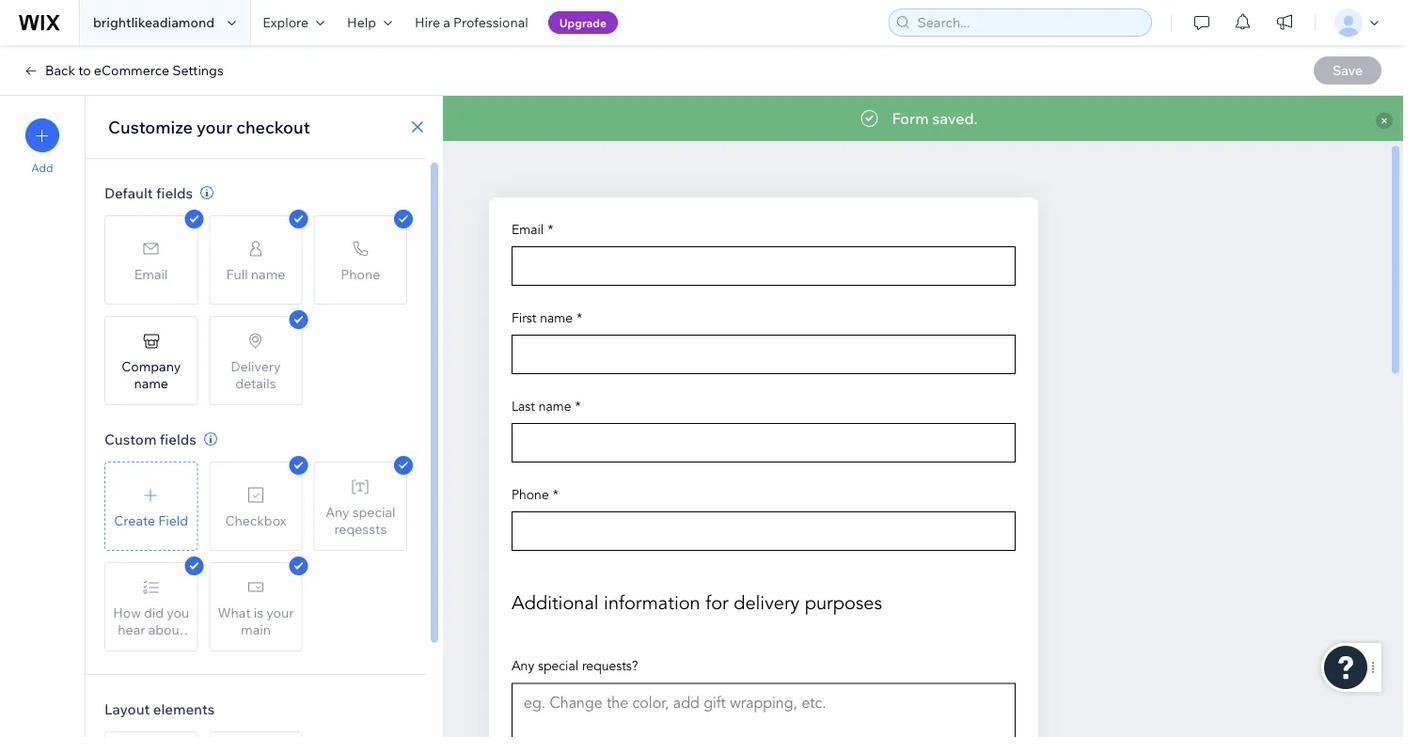 Task type: locate. For each thing, give the bounding box(es) containing it.
hire
[[415, 14, 440, 31]]

Search... field
[[912, 9, 1146, 36]]

fields for default fields
[[156, 184, 193, 202]]

create field button
[[104, 462, 198, 551]]

settings
[[172, 62, 224, 79]]

custom fields
[[104, 430, 196, 448]]

hire a professional link
[[404, 0, 540, 45]]

a
[[443, 14, 450, 31]]

name
[[134, 375, 168, 391]]

hire a professional
[[415, 14, 528, 31]]

fields right custom
[[160, 430, 196, 448]]

back
[[45, 62, 75, 79]]

help button
[[336, 0, 404, 45]]

fields for custom fields
[[160, 430, 196, 448]]

0 vertical spatial fields
[[156, 184, 193, 202]]

create
[[114, 512, 155, 529]]

back to ecommerce settings button
[[23, 62, 224, 79]]

fields
[[156, 184, 193, 202], [160, 430, 196, 448]]

help
[[347, 14, 376, 31]]

custom
[[104, 430, 157, 448]]

customize your checkout
[[108, 116, 310, 137]]

form
[[892, 109, 929, 128]]

professional
[[453, 14, 528, 31]]

default fields
[[104, 184, 193, 202]]

explore
[[263, 14, 309, 31]]

fields right default on the top of the page
[[156, 184, 193, 202]]

1 vertical spatial fields
[[160, 430, 196, 448]]



Task type: vqa. For each thing, say whether or not it's contained in the screenshot.
topmost Task
no



Task type: describe. For each thing, give the bounding box(es) containing it.
to
[[78, 62, 91, 79]]

elements
[[153, 700, 215, 718]]

layout elements
[[104, 700, 215, 718]]

add button
[[25, 119, 59, 175]]

field
[[158, 512, 188, 529]]

brightlikeadiamond
[[93, 14, 215, 31]]

upgrade
[[559, 16, 607, 30]]

add
[[31, 161, 53, 175]]

back to ecommerce settings
[[45, 62, 224, 79]]

your
[[197, 116, 232, 137]]

customize
[[108, 116, 193, 137]]

checkout
[[236, 116, 310, 137]]

company name
[[121, 358, 181, 391]]

ecommerce
[[94, 62, 169, 79]]

default
[[104, 184, 153, 202]]

create field
[[114, 512, 188, 529]]

company
[[121, 358, 181, 374]]

saved.
[[932, 109, 978, 128]]

form saved.
[[892, 109, 978, 128]]

form saved. alert
[[443, 96, 1404, 141]]

layout
[[104, 700, 150, 718]]

upgrade button
[[548, 11, 618, 34]]



